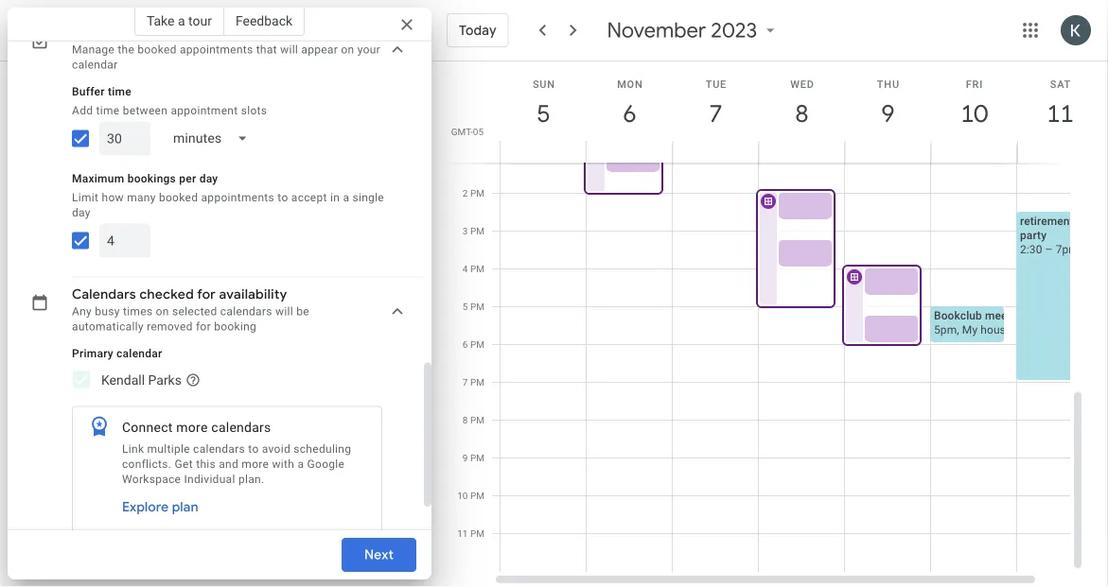 Task type: locate. For each thing, give the bounding box(es) containing it.
on up removed
[[156, 306, 169, 319]]

7 pm from the top
[[470, 415, 485, 426]]

1 vertical spatial will
[[275, 306, 293, 319]]

0 horizontal spatial 11
[[458, 528, 468, 540]]

tuesday, november 7 element
[[694, 92, 738, 135]]

booked down take
[[138, 44, 177, 57]]

Maximum bookings per day number field
[[107, 225, 143, 259]]

3 pm
[[463, 225, 485, 237]]

time right buffer
[[108, 85, 132, 99]]

buffer time add time between appointment slots
[[72, 85, 267, 118]]

11 inside column header
[[1046, 98, 1073, 129]]

7 pm
[[463, 377, 485, 388]]

pm down 8 pm
[[470, 453, 485, 464]]

fri 10
[[960, 78, 987, 129]]

0 vertical spatial will
[[280, 44, 298, 57]]

0 horizontal spatial more
[[176, 421, 208, 437]]

availability
[[219, 287, 287, 304]]

connect
[[122, 421, 173, 437]]

11 down sat
[[1046, 98, 1073, 129]]

0 horizontal spatial to
[[248, 443, 259, 456]]

11 down 10 pm
[[458, 528, 468, 540]]

any
[[72, 306, 92, 319]]

1 vertical spatial a
[[343, 191, 350, 205]]

0 vertical spatial booked
[[138, 44, 177, 57]]

1 vertical spatial to
[[248, 443, 259, 456]]

0 vertical spatial to
[[278, 191, 288, 205]]

calendars inside calendars checked for availability any busy times on selected calendars will be automatically removed for booking
[[220, 306, 272, 319]]

1 horizontal spatial 11
[[1046, 98, 1073, 129]]

1 horizontal spatial 6
[[622, 98, 636, 129]]

0 horizontal spatial 5
[[463, 301, 468, 312]]

1 pm from the top
[[470, 187, 485, 199]]

1 vertical spatial 7
[[463, 377, 468, 388]]

pm right 4
[[470, 263, 485, 275]]

1 horizontal spatial to
[[278, 191, 288, 205]]

multiple
[[147, 443, 190, 456]]

more up plan.
[[242, 458, 269, 472]]

1 horizontal spatial 8
[[794, 98, 808, 129]]

0 horizontal spatial day
[[72, 207, 91, 220]]

1 vertical spatial 9
[[463, 453, 468, 464]]

1 vertical spatial calendars
[[211, 421, 271, 437]]

row
[[492, 0, 1104, 573]]

7 down tue
[[708, 98, 722, 129]]

calendar inside booked appointment settings manage the booked appointments that will appear on your calendar
[[72, 59, 118, 72]]

day
[[199, 172, 218, 186], [72, 207, 91, 220]]

0 vertical spatial 5
[[536, 98, 549, 129]]

5 cell from the left
[[843, 0, 932, 573]]

pm for 8 pm
[[470, 415, 485, 426]]

1 horizontal spatial 9
[[881, 98, 894, 129]]

0 vertical spatial day
[[199, 172, 218, 186]]

1 horizontal spatial on
[[341, 44, 355, 57]]

accept
[[291, 191, 327, 205]]

mon 6
[[617, 78, 643, 129]]

8 inside the wed 8
[[794, 98, 808, 129]]

more
[[176, 421, 208, 437], [242, 458, 269, 472]]

retirement party 2:30 – 7pm
[[1021, 214, 1079, 256]]

checked
[[139, 287, 194, 304]]

pm down 10 pm
[[470, 528, 485, 540]]

selected
[[172, 306, 217, 319]]

1 vertical spatial booked
[[159, 191, 198, 205]]

for down selected at left bottom
[[196, 321, 211, 334]]

a
[[178, 13, 185, 28], [343, 191, 350, 205], [298, 458, 304, 472]]

1 vertical spatial 11
[[458, 528, 468, 540]]

appointments down settings
[[180, 44, 253, 57]]

next button
[[342, 533, 417, 578]]

Buffer time number field
[[107, 122, 143, 156]]

2 horizontal spatial a
[[343, 191, 350, 205]]

pm for 2 pm
[[470, 187, 485, 199]]

tue
[[706, 78, 727, 90]]

0 horizontal spatial 7
[[463, 377, 468, 388]]

booked down "per"
[[159, 191, 198, 205]]

1 horizontal spatial 7
[[708, 98, 722, 129]]

6 up "7 pm"
[[463, 339, 468, 350]]

appointment
[[124, 25, 205, 42], [171, 104, 238, 118]]

6 cell from the left
[[931, 0, 1028, 573]]

to left accept
[[278, 191, 288, 205]]

saturday, november 11 element
[[1039, 92, 1083, 135]]

7 up 8 pm
[[463, 377, 468, 388]]

time right add
[[96, 104, 120, 118]]

2 pm from the top
[[470, 225, 485, 237]]

will right that
[[280, 44, 298, 57]]

per
[[179, 172, 196, 186]]

cell
[[501, 0, 587, 573], [584, 0, 673, 573], [673, 0, 759, 573], [756, 0, 845, 573], [843, 0, 932, 573], [931, 0, 1028, 573], [1017, 0, 1104, 573]]

appointment up 'the'
[[124, 25, 205, 42]]

,
[[957, 323, 960, 337]]

1 vertical spatial day
[[72, 207, 91, 220]]

pm right 3
[[470, 225, 485, 237]]

0 vertical spatial 11
[[1046, 98, 1073, 129]]

many
[[127, 191, 156, 205]]

get
[[175, 458, 193, 472]]

10 pm from the top
[[470, 528, 485, 540]]

slots
[[241, 104, 267, 118]]

5 down sun
[[536, 98, 549, 129]]

november 2023 button
[[600, 17, 788, 44]]

5 pm from the top
[[470, 339, 485, 350]]

6 pm from the top
[[470, 377, 485, 388]]

0 vertical spatial 7
[[708, 98, 722, 129]]

1 vertical spatial appointment
[[171, 104, 238, 118]]

0 vertical spatial 6
[[622, 98, 636, 129]]

to left avoid
[[248, 443, 259, 456]]

1 vertical spatial more
[[242, 458, 269, 472]]

1 horizontal spatial a
[[298, 458, 304, 472]]

thu 9
[[877, 78, 900, 129]]

1 vertical spatial 10
[[458, 490, 468, 502]]

8 down "7 pm"
[[463, 415, 468, 426]]

None field
[[158, 122, 263, 156]]

8 pm from the top
[[470, 453, 485, 464]]

with
[[272, 458, 295, 472]]

calendar down manage
[[72, 59, 118, 72]]

2 cell from the left
[[584, 0, 673, 573]]

9 column header
[[844, 62, 932, 163]]

10 up 11 pm
[[458, 490, 468, 502]]

0 horizontal spatial on
[[156, 306, 169, 319]]

1 horizontal spatial 10
[[960, 98, 987, 129]]

1 horizontal spatial day
[[199, 172, 218, 186]]

explore
[[122, 500, 169, 517]]

0 vertical spatial 10
[[960, 98, 987, 129]]

booked
[[72, 25, 120, 42]]

7 cell from the left
[[1017, 0, 1104, 573]]

link
[[122, 443, 144, 456]]

0 vertical spatial calendar
[[72, 59, 118, 72]]

0 vertical spatial on
[[341, 44, 355, 57]]

a left tour
[[178, 13, 185, 28]]

to inside maximum bookings per day limit how many booked appointments to accept in a single day
[[278, 191, 288, 205]]

calendars
[[72, 287, 136, 304]]

1 horizontal spatial 5
[[536, 98, 549, 129]]

pm down "7 pm"
[[470, 415, 485, 426]]

5
[[536, 98, 549, 129], [463, 301, 468, 312]]

4 pm from the top
[[470, 301, 485, 312]]

2 vertical spatial a
[[298, 458, 304, 472]]

pm up 8 pm
[[470, 377, 485, 388]]

grid
[[439, 0, 1105, 588]]

pm right 2
[[470, 187, 485, 199]]

1 horizontal spatial more
[[242, 458, 269, 472]]

fri
[[966, 78, 984, 90]]

9
[[881, 98, 894, 129], [463, 453, 468, 464]]

3 pm from the top
[[470, 263, 485, 275]]

how
[[102, 191, 124, 205]]

connect more calendars link multiple calendars to avoid scheduling conflicts. get this and more with a google workspace individual plan.
[[122, 421, 352, 487]]

pm
[[470, 187, 485, 199], [470, 225, 485, 237], [470, 263, 485, 275], [470, 301, 485, 312], [470, 339, 485, 350], [470, 377, 485, 388], [470, 415, 485, 426], [470, 453, 485, 464], [470, 490, 485, 502], [470, 528, 485, 540]]

0 vertical spatial calendars
[[220, 306, 272, 319]]

0 horizontal spatial 8
[[463, 415, 468, 426]]

0 vertical spatial a
[[178, 13, 185, 28]]

0 horizontal spatial 10
[[458, 490, 468, 502]]

1 vertical spatial on
[[156, 306, 169, 319]]

8 down wed
[[794, 98, 808, 129]]

plan.
[[238, 474, 264, 487]]

avoid
[[262, 443, 291, 456]]

1 vertical spatial 6
[[463, 339, 468, 350]]

pm for 9 pm
[[470, 453, 485, 464]]

calendar
[[72, 59, 118, 72], [116, 348, 162, 361]]

8 column header
[[758, 62, 845, 163]]

time
[[108, 85, 132, 99], [96, 104, 120, 118]]

10
[[960, 98, 987, 129], [458, 490, 468, 502]]

in
[[330, 191, 340, 205]]

9 down 'thu'
[[881, 98, 894, 129]]

wednesday, november 8 element
[[781, 92, 824, 135]]

0 vertical spatial 9
[[881, 98, 894, 129]]

0 vertical spatial appointment
[[124, 25, 205, 42]]

calendar up kendall parks
[[116, 348, 162, 361]]

10 inside column header
[[960, 98, 987, 129]]

appointment inside booked appointment settings manage the booked appointments that will appear on your calendar
[[124, 25, 205, 42]]

a right 'with'
[[298, 458, 304, 472]]

wed
[[791, 78, 815, 90]]

6
[[622, 98, 636, 129], [463, 339, 468, 350]]

0 horizontal spatial a
[[178, 13, 185, 28]]

will
[[280, 44, 298, 57], [275, 306, 293, 319]]

times
[[123, 306, 153, 319]]

0 vertical spatial 8
[[794, 98, 808, 129]]

9 up 10 pm
[[463, 453, 468, 464]]

workspace
[[122, 474, 181, 487]]

appointments inside maximum bookings per day limit how many booked appointments to accept in a single day
[[201, 191, 275, 205]]

will left be
[[275, 306, 293, 319]]

next
[[364, 547, 394, 564]]

1 vertical spatial 8
[[463, 415, 468, 426]]

8
[[794, 98, 808, 129], [463, 415, 468, 426]]

a right in
[[343, 191, 350, 205]]

–
[[1046, 243, 1053, 256]]

2 vertical spatial calendars
[[193, 443, 245, 456]]

add
[[72, 104, 93, 118]]

grid containing 5
[[439, 0, 1105, 588]]

11
[[1046, 98, 1073, 129], [458, 528, 468, 540]]

1 cell from the left
[[501, 0, 587, 573]]

1 vertical spatial appointments
[[201, 191, 275, 205]]

day right "per"
[[199, 172, 218, 186]]

plan
[[172, 500, 199, 517]]

10 down fri
[[960, 98, 987, 129]]

2:30
[[1021, 243, 1043, 256]]

5 down 4
[[463, 301, 468, 312]]

9 pm from the top
[[470, 490, 485, 502]]

this
[[196, 458, 216, 472]]

0 vertical spatial appointments
[[180, 44, 253, 57]]

booking
[[214, 321, 257, 334]]

thu
[[877, 78, 900, 90]]

on inside booked appointment settings manage the booked appointments that will appear on your calendar
[[341, 44, 355, 57]]

will inside booked appointment settings manage the booked appointments that will appear on your calendar
[[280, 44, 298, 57]]

to inside connect more calendars link multiple calendars to avoid scheduling conflicts. get this and more with a google workspace individual plan.
[[248, 443, 259, 456]]

pm up 6 pm
[[470, 301, 485, 312]]

0 vertical spatial for
[[197, 287, 216, 304]]

appointments
[[180, 44, 253, 57], [201, 191, 275, 205]]

appointments left accept
[[201, 191, 275, 205]]

more up multiple
[[176, 421, 208, 437]]

6 down mon
[[622, 98, 636, 129]]

pm down 9 pm
[[470, 490, 485, 502]]

will inside calendars checked for availability any busy times on selected calendars will be automatically removed for booking
[[275, 306, 293, 319]]

november 2023
[[608, 17, 758, 44]]

calendars checked for availability any busy times on selected calendars will be automatically removed for booking
[[72, 287, 310, 334]]

sat 11
[[1046, 78, 1073, 129]]

1 vertical spatial for
[[196, 321, 211, 334]]

conflicts.
[[122, 458, 172, 472]]

limit
[[72, 191, 99, 205]]

day down "limit"
[[72, 207, 91, 220]]

for up selected at left bottom
[[197, 287, 216, 304]]

removed
[[147, 321, 193, 334]]

pm up "7 pm"
[[470, 339, 485, 350]]

appointment left 'slots'
[[171, 104, 238, 118]]

4
[[463, 263, 468, 275]]

on left your
[[341, 44, 355, 57]]



Task type: vqa. For each thing, say whether or not it's contained in the screenshot.


Task type: describe. For each thing, give the bounding box(es) containing it.
3 cell from the left
[[673, 0, 759, 573]]

booked inside maximum bookings per day limit how many booked appointments to accept in a single day
[[159, 191, 198, 205]]

scheduling
[[294, 443, 352, 456]]

my
[[963, 323, 978, 337]]

manage
[[72, 44, 115, 57]]

a inside maximum bookings per day limit how many booked appointments to accept in a single day
[[343, 191, 350, 205]]

today button
[[447, 8, 509, 53]]

that
[[256, 44, 277, 57]]

retirement
[[1021, 214, 1074, 228]]

sunday, november 5 element
[[522, 92, 566, 135]]

explore plan
[[122, 500, 199, 517]]

thursday, november 9 element
[[867, 92, 910, 135]]

maximum
[[72, 172, 124, 186]]

primary calendar
[[72, 348, 162, 361]]

pm for 4 pm
[[470, 263, 485, 275]]

kendall
[[101, 373, 145, 389]]

your
[[358, 44, 381, 57]]

0 horizontal spatial 6
[[463, 339, 468, 350]]

and
[[219, 458, 239, 472]]

the
[[118, 44, 135, 57]]

4 cell from the left
[[756, 0, 845, 573]]

7 column header
[[672, 62, 759, 163]]

5 inside sun 5
[[536, 98, 549, 129]]

tour
[[188, 13, 212, 28]]

today
[[459, 22, 497, 39]]

2023
[[711, 17, 758, 44]]

1 vertical spatial calendar
[[116, 348, 162, 361]]

appear
[[301, 44, 338, 57]]

mon
[[617, 78, 643, 90]]

cell containing retirement party
[[1017, 0, 1104, 573]]

kendall parks
[[101, 373, 182, 389]]

5pm
[[934, 323, 957, 337]]

4 pm
[[463, 263, 485, 275]]

automatically
[[72, 321, 144, 334]]

google
[[307, 458, 345, 472]]

house
[[981, 323, 1012, 337]]

gmt-
[[451, 126, 473, 137]]

a inside connect more calendars link multiple calendars to avoid scheduling conflicts. get this and more with a google workspace individual plan.
[[298, 458, 304, 472]]

take a tour button
[[134, 6, 224, 36]]

row containing retirement party
[[492, 0, 1104, 573]]

10 pm
[[458, 490, 485, 502]]

bookclub meeting 5pm , my house
[[934, 309, 1028, 337]]

11 pm
[[458, 528, 485, 540]]

0 vertical spatial more
[[176, 421, 208, 437]]

6 inside 'mon 6'
[[622, 98, 636, 129]]

bookclub
[[934, 309, 983, 322]]

a inside button
[[178, 13, 185, 28]]

pm for 6 pm
[[470, 339, 485, 350]]

sat
[[1051, 78, 1072, 90]]

tue 7
[[706, 78, 727, 129]]

monday, november 6 element
[[608, 92, 652, 135]]

between
[[123, 104, 168, 118]]

maximum bookings per day limit how many booked appointments to accept in a single day
[[72, 172, 384, 220]]

5 pm
[[463, 301, 485, 312]]

gmt-05
[[451, 126, 484, 137]]

10 column header
[[931, 62, 1018, 163]]

party
[[1021, 229, 1047, 242]]

settings
[[209, 25, 260, 42]]

0 horizontal spatial 9
[[463, 453, 468, 464]]

1 vertical spatial 5
[[463, 301, 468, 312]]

individual
[[184, 474, 235, 487]]

2 pm
[[463, 187, 485, 199]]

take a tour
[[147, 13, 212, 28]]

8 pm
[[463, 415, 485, 426]]

friday, november 10 element
[[953, 92, 996, 135]]

6 column header
[[586, 62, 673, 163]]

feedback
[[236, 13, 293, 28]]

1 vertical spatial time
[[96, 104, 120, 118]]

pm for 5 pm
[[470, 301, 485, 312]]

primary
[[72, 348, 113, 361]]

05
[[473, 126, 484, 137]]

pm for 3 pm
[[470, 225, 485, 237]]

booked appointment settings manage the booked appointments that will appear on your calendar
[[72, 25, 381, 72]]

wed 8
[[791, 78, 815, 129]]

11 column header
[[1017, 62, 1104, 163]]

sun 5
[[533, 78, 556, 129]]

busy
[[95, 306, 120, 319]]

pm for 10 pm
[[470, 490, 485, 502]]

0 vertical spatial time
[[108, 85, 132, 99]]

appointment inside the buffer time add time between appointment slots
[[171, 104, 238, 118]]

booked inside booked appointment settings manage the booked appointments that will appear on your calendar
[[138, 44, 177, 57]]

9 pm
[[463, 453, 485, 464]]

parks
[[148, 373, 182, 389]]

6 pm
[[463, 339, 485, 350]]

bookings
[[127, 172, 176, 186]]

buffer
[[72, 85, 105, 99]]

7 inside "tue 7"
[[708, 98, 722, 129]]

7pm
[[1056, 243, 1079, 256]]

cell containing bookclub meeting
[[931, 0, 1028, 573]]

5 column header
[[500, 62, 587, 163]]

meeting
[[986, 309, 1028, 322]]

feedback button
[[224, 6, 305, 36]]

take
[[147, 13, 175, 28]]

pm for 11 pm
[[470, 528, 485, 540]]

sun
[[533, 78, 556, 90]]

single
[[353, 191, 384, 205]]

on inside calendars checked for availability any busy times on selected calendars will be automatically removed for booking
[[156, 306, 169, 319]]

appointments inside booked appointment settings manage the booked appointments that will appear on your calendar
[[180, 44, 253, 57]]

explore plan button
[[115, 492, 206, 526]]

pm for 7 pm
[[470, 377, 485, 388]]

november
[[608, 17, 707, 44]]

2
[[463, 187, 468, 199]]

9 inside thu 9
[[881, 98, 894, 129]]



